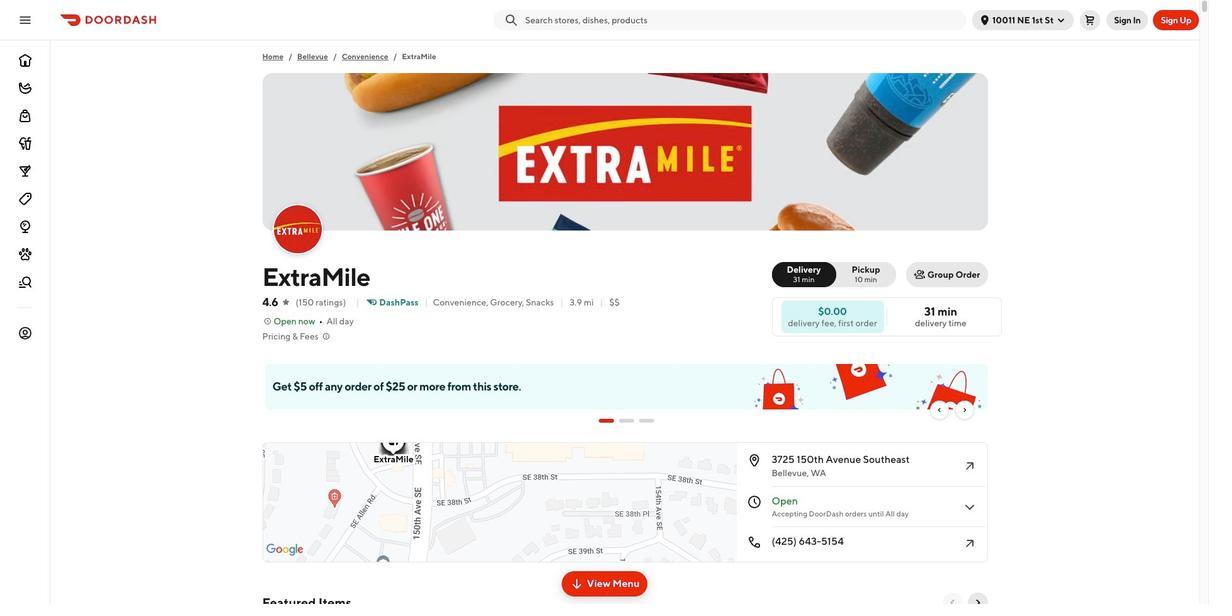 Task type: locate. For each thing, give the bounding box(es) containing it.
None radio
[[772, 262, 837, 287], [829, 262, 897, 287], [772, 262, 837, 287], [829, 262, 897, 287]]

extramile image
[[262, 73, 988, 231], [274, 205, 322, 253]]

Store search: begin typing to search for stores available on DoorDash text field
[[526, 14, 961, 26]]

0 items, open order cart image
[[1086, 15, 1096, 25]]

next button of carousel image
[[973, 598, 983, 604]]

select promotional banner element
[[599, 410, 654, 432]]

map region
[[263, 443, 737, 562]]

heading
[[262, 596, 352, 604]]

order methods option group
[[772, 262, 897, 287]]



Task type: vqa. For each thing, say whether or not it's contained in the screenshot.
left 28
no



Task type: describe. For each thing, give the bounding box(es) containing it.
previous button of carousel image
[[948, 598, 958, 604]]

open menu image
[[18, 12, 33, 27]]

powered by google image
[[266, 544, 303, 556]]



